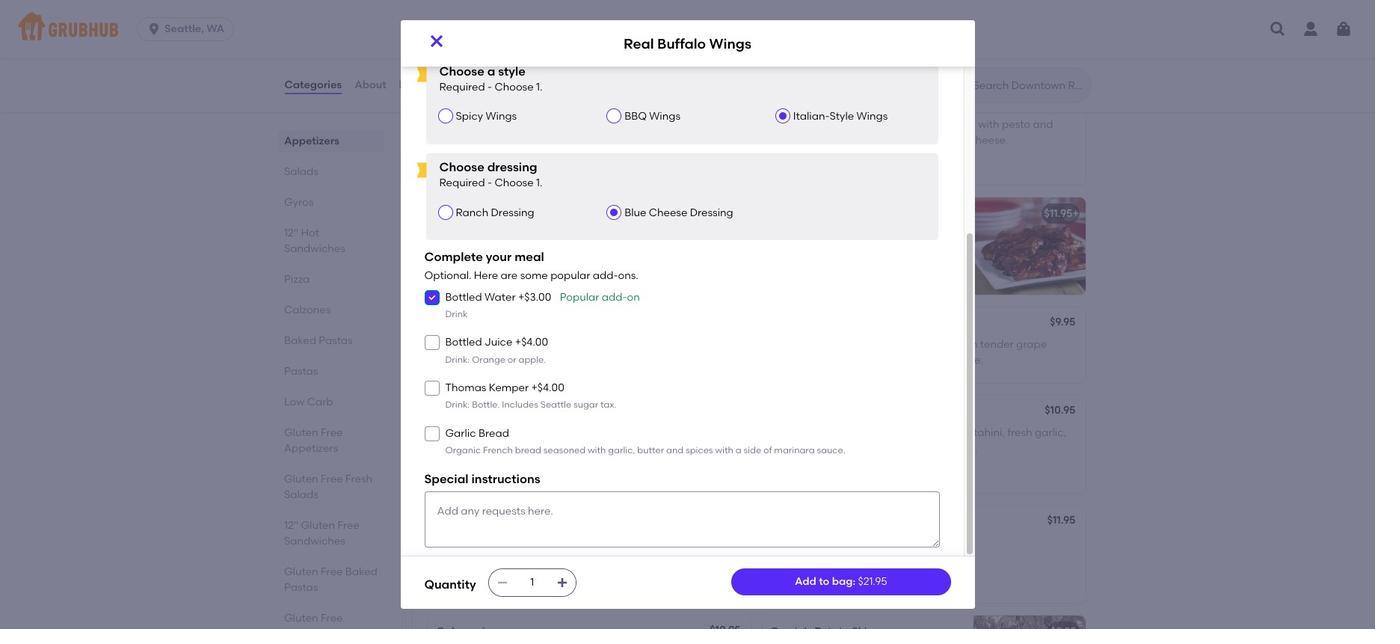 Task type: describe. For each thing, give the bounding box(es) containing it.
style
[[498, 64, 526, 78]]

popular add-on
[[560, 291, 640, 304]]

served
[[879, 228, 914, 241]]

$21.95
[[859, 575, 888, 588]]

$9.95
[[1050, 316, 1076, 328]]

or inside bottled juice + $4.00 drink: orange or apple.
[[508, 354, 517, 365]]

spicy, bbq or italian. served with ranch or blue cheese.
[[772, 228, 937, 256]]

pepperoncini
[[499, 582, 567, 595]]

with inside lemon and herb-infused rice enclosed in tender grape leaves, 6 pieces with side of tzatziki sauce.
[[854, 354, 875, 366]]

$11.95 for $11.95 +
[[1045, 207, 1073, 220]]

pesto
[[1003, 118, 1031, 131]]

marinara up $21.95
[[885, 537, 932, 549]]

0 vertical spatial appetizers
[[425, 52, 510, 71]]

free for pastas
[[321, 612, 343, 625]]

sauce. inside lemon and herb-infused rice enclosed in tender grape leaves, 6 pieces with side of tzatziki sauce.
[[951, 354, 984, 366]]

$6.95 +
[[1046, 96, 1079, 109]]

tiropeta
[[437, 405, 480, 418]]

10 for 10 pieces + $11.95
[[456, 14, 466, 27]]

bread inside the garlic bread organic french bread seasoned with garlic, butter and spices with a side of marinara sauce.
[[479, 427, 509, 440]]

1 sandwiches from the top
[[284, 242, 345, 255]]

topped inside organic garlic bread topped with mozzarella and parmesan with a side of marinara sauce.
[[545, 228, 583, 241]]

homemade
[[479, 597, 538, 610]]

of inside lemon and herb-infused rice enclosed in tender grape leaves, 6 pieces with side of tzatziki sauce.
[[901, 354, 911, 366]]

ranch dressing
[[456, 206, 535, 219]]

rice
[[899, 338, 918, 351]]

feta
[[437, 427, 459, 439]]

garbanzo
[[886, 427, 935, 439]]

gluten for gluten free baked pastas
[[284, 566, 318, 578]]

bag:
[[832, 575, 856, 588]]

20
[[625, 14, 637, 27]]

baked inside gluten free baked pastas
[[345, 566, 377, 578]]

infused
[[860, 338, 897, 351]]

1 vertical spatial appetizers
[[284, 135, 339, 147]]

grape
[[1017, 338, 1048, 351]]

cheese
[[462, 427, 498, 439]]

$11.95 +
[[1045, 207, 1080, 220]]

of inside organic french bread seasoned with garlic, butter and spices with a side of marinara sauce.
[[460, 149, 470, 162]]

spices inside the garlic bread organic french bread seasoned with garlic, butter and spices with a side of marinara sauce.
[[686, 445, 713, 456]]

complete your meal optional. here are some popular add-ons.
[[425, 250, 639, 282]]

of up apple.
[[541, 338, 551, 351]]

bread inside organic garlic bread topped with mozzarella and parmesan with a side of marinara sauce.
[[512, 228, 543, 241]]

buffalo
[[658, 35, 706, 52]]

a inside the garlic bread organic french bread seasoned with garlic, butter and spices with a side of marinara sauce.
[[736, 445, 742, 456]]

1 vertical spatial add-
[[602, 291, 627, 304]]

free inside 12" gluten free sandwiches
[[337, 519, 359, 532]]

wa
[[207, 22, 224, 35]]

seasoned inside the garlic bread organic french bread seasoned with garlic, butter and spices with a side of marinara sauce.
[[544, 445, 586, 456]]

with inside a rich, earthy puree of garbanzo beans, tahini, fresh garlic, lemon juice and olive oil served with pita.
[[931, 442, 952, 455]]

orange
[[472, 354, 506, 365]]

real
[[624, 35, 654, 52]]

a inside organic garlic bread topped with mozzarella and parmesan with a side of marinara sauce.
[[595, 244, 602, 256]]

1. inside choose dressing required - choose 1.
[[536, 177, 543, 190]]

beans,
[[938, 427, 972, 439]]

romio's potato skins image
[[974, 616, 1086, 629]]

pieces for 5
[[781, 537, 814, 549]]

about button
[[354, 58, 387, 112]]

main navigation navigation
[[0, 0, 1376, 58]]

juice
[[806, 442, 830, 455]]

free for fresh
[[321, 473, 343, 486]]

cheese,
[[460, 567, 499, 580]]

choose up "ranch"
[[440, 160, 485, 174]]

0 vertical spatial or
[[829, 228, 839, 241]]

parmesan inside toasted organic french bread seasoned with pesto and topped with mozzarella and parmesan cheese.
[[915, 134, 967, 146]]

of inside the garlic bread organic french bread seasoned with garlic, butter and spices with a side of marinara sauce.
[[764, 445, 773, 456]]

cheese bread image
[[639, 198, 751, 295]]

sugar
[[574, 400, 599, 410]]

12" hot sandwiches
[[284, 227, 345, 255]]

gluten free baked pastas
[[284, 566, 377, 594]]

drink: for thomas
[[446, 400, 470, 410]]

hot inside 12" hot sandwiches
[[301, 227, 319, 239]]

mozzarella inside organic garlic bread topped with mozzarella and parmesan with a side of marinara sauce.
[[437, 244, 491, 256]]

toasted organic french bread seasoned with pesto and topped with mozzarella and parmesan cheese.
[[772, 118, 1054, 146]]

sauce. inside organic french bread seasoned with garlic, butter and spices with a side of marinara sauce.
[[522, 149, 555, 162]]

ons.
[[618, 270, 639, 282]]

spanakopeta,
[[437, 552, 507, 565]]

rich,
[[782, 427, 804, 439]]

cheese for 10 pieces with a side of marinara sauce.
[[437, 317, 475, 330]]

includes
[[502, 400, 539, 410]]

a rich, earthy puree of garbanzo beans, tahini, fresh garlic, lemon juice and olive oil served with pita.
[[772, 427, 1067, 455]]

enclosed
[[921, 338, 967, 351]]

toasted
[[772, 118, 812, 131]]

cheese sticks
[[437, 317, 508, 330]]

and inside organic garlic bread topped with mozzarella and parmesan with a side of marinara sauce.
[[494, 244, 514, 256]]

fresh
[[345, 473, 372, 486]]

garlic, inside organic french bread seasoned with garlic, butter and spices with a side of marinara sauce.
[[460, 134, 492, 146]]

required inside choose a style required - choose 1.
[[440, 81, 485, 94]]

flaky
[[478, 442, 502, 455]]

see
[[440, 14, 458, 27]]

gluten inside 12" gluten free sandwiches
[[301, 519, 335, 532]]

topped inside toasted organic french bread seasoned with pesto and topped with mozzarella and parmesan cheese.
[[772, 134, 809, 146]]

phylo
[[505, 442, 532, 455]]

side inside lemon and herb-infused rice enclosed in tender grape leaves, 6 pieces with side of tzatziki sauce.
[[877, 354, 898, 366]]

organic garlic bread topped with mozzarella and parmesan with a side of marinara sauce.
[[437, 228, 606, 272]]

pastas down calzones
[[319, 334, 353, 347]]

organic for mozzarella
[[437, 228, 478, 241]]

olive
[[855, 442, 878, 455]]

cheese bread
[[437, 207, 509, 220]]

cheese. inside spicy, bbq or italian. served with ranch or blue cheese.
[[841, 244, 880, 256]]

+ for 10 pieces + $11.95
[[504, 14, 510, 27]]

free for baked
[[321, 566, 343, 578]]

parmesan inside organic garlic bread topped with mozzarella and parmesan with a side of marinara sauce.
[[517, 244, 568, 256]]

served
[[895, 442, 929, 455]]

garlic, inside the garlic bread organic french bread seasoned with garlic, butter and spices with a side of marinara sauce.
[[608, 445, 636, 456]]

and inside the garlic bread organic french bread seasoned with garlic, butter and spices with a side of marinara sauce.
[[667, 445, 684, 456]]

$6.95 for $6.95
[[712, 207, 738, 220]]

bread for garlic
[[478, 207, 509, 220]]

seattle
[[541, 400, 572, 410]]

gluten for gluten free appetizers
[[284, 426, 318, 439]]

apple.
[[519, 354, 546, 365]]

real buffalo wings
[[624, 35, 752, 52]]

12" for 12" hot sandwiches
[[284, 227, 298, 239]]

sandwiches inside 12" gluten free sandwiches
[[284, 535, 345, 548]]

Input item quantity number field
[[516, 569, 549, 596]]

here
[[474, 270, 498, 282]]

$18.95
[[684, 14, 714, 27]]

side inside organic french bread seasoned with garlic, butter and spices with a side of marinara sauce.
[[437, 149, 457, 162]]

tzatziki inside a delicious dish with tiropeta, spanakopeta, meatballs, dolmades, feta cheese, greek olives, tomatoes, cucumbers, pepperoncini peppers and our homemade tzatziki sauce.
[[540, 597, 575, 610]]

search icon image
[[950, 76, 968, 94]]

sauce. inside the garlic bread organic french bread seasoned with garlic, butter and spices with a side of marinara sauce.
[[817, 445, 846, 456]]

lemon
[[772, 442, 803, 455]]

sauce. inside organic garlic bread topped with mozzarella and parmesan with a side of marinara sauce.
[[522, 259, 555, 272]]

spicy wings
[[456, 110, 517, 123]]

italian-style wings
[[794, 110, 888, 123]]

delicious
[[447, 537, 491, 549]]

your
[[486, 250, 512, 264]]

seattle, wa
[[165, 22, 224, 35]]

bottled for bottled water + $3.00
[[446, 291, 482, 304]]

of up $21.95
[[873, 537, 883, 549]]

herb-
[[832, 338, 860, 351]]

and inside lemon and herb-infused rice enclosed in tender grape leaves, 6 pieces with side of tzatziki sauce.
[[809, 338, 829, 351]]

blue
[[625, 206, 647, 219]]

and inside feta cheese and spinach baked inside a flaky phylo dough.
[[501, 427, 521, 439]]

2 dressing from the left
[[690, 206, 734, 219]]

10 for 10 pieces with a side of marinara sauce.
[[437, 338, 447, 351]]

choose down dressing
[[495, 177, 534, 190]]

spicy,
[[772, 228, 801, 241]]

to
[[819, 575, 830, 588]]

leaves,
[[772, 354, 807, 366]]

popular
[[551, 270, 591, 282]]

earthy
[[806, 427, 839, 439]]

pastas up low
[[284, 365, 318, 378]]

- inside choose a style required - choose 1.
[[488, 81, 492, 94]]

tomatoes,
[[568, 567, 619, 580]]

choose up garlic bread at the top of the page
[[440, 64, 485, 78]]

sticks
[[478, 317, 508, 330]]

butter inside the garlic bread organic french bread seasoned with garlic, butter and spices with a side of marinara sauce.
[[638, 445, 665, 456]]

juice
[[485, 336, 513, 349]]

categories
[[285, 78, 342, 91]]

puree
[[841, 427, 871, 439]]

a inside choose a style required - choose 1.
[[488, 64, 496, 78]]

see details button
[[440, 7, 496, 34]]

gluten for gluten free pastas
[[284, 612, 318, 625]]

are
[[501, 270, 518, 282]]

our
[[459, 597, 476, 610]]

garlic bread organic french bread seasoned with garlic, butter and spices with a side of marinara sauce.
[[446, 427, 846, 456]]

seattle, wa button
[[137, 17, 240, 41]]

side up $21.95
[[849, 537, 870, 549]]



Task type: locate. For each thing, give the bounding box(es) containing it.
1 vertical spatial $11.95
[[1045, 207, 1073, 220]]

1 horizontal spatial pieces
[[640, 14, 673, 27]]

ranch
[[456, 206, 489, 219]]

pesto
[[772, 97, 801, 110]]

marinara inside the garlic bread organic french bread seasoned with garlic, butter and spices with a side of marinara sauce.
[[775, 445, 815, 456]]

free down the gluten free fresh salads
[[337, 519, 359, 532]]

drink:
[[446, 354, 470, 365], [446, 400, 470, 410]]

$4.00 up seattle
[[538, 382, 565, 394]]

bbq wings
[[625, 110, 681, 123]]

spanakopeta
[[506, 405, 576, 418]]

hot
[[301, 227, 319, 239], [437, 515, 455, 528]]

of down rice
[[901, 354, 911, 366]]

bottled juice + $4.00 drink: orange or apple.
[[446, 336, 548, 365]]

bread up the italian- at the right top of page
[[803, 97, 834, 110]]

lemon and herb-infused rice enclosed in tender grape leaves, 6 pieces with side of tzatziki sauce.
[[772, 338, 1048, 366]]

+ inside thomas kemper + $4.00 drink: bottle. includes seattle sugar tax.
[[532, 382, 538, 394]]

1 vertical spatial pieces
[[818, 354, 851, 366]]

bbq inside spicy, bbq or italian. served with ranch or blue cheese.
[[804, 228, 826, 241]]

+ for bottled juice + $4.00 drink: orange or apple.
[[515, 336, 522, 349]]

0 horizontal spatial $6.95
[[712, 207, 738, 220]]

garlic, down tax.
[[608, 445, 636, 456]]

12" inside 12" gluten free sandwiches
[[284, 519, 298, 532]]

about
[[355, 78, 386, 91]]

drink: inside bottled juice + $4.00 drink: orange or apple.
[[446, 354, 470, 365]]

free inside "gluten free appetizers"
[[321, 426, 343, 439]]

1 horizontal spatial 10
[[456, 14, 466, 27]]

0 vertical spatial spices
[[551, 134, 583, 146]]

a inside feta cheese and spinach baked inside a flaky phylo dough.
[[469, 442, 476, 455]]

bread inside toasted organic french bread seasoned with pesto and topped with mozzarella and parmesan cheese.
[[894, 118, 925, 131]]

topped down toasted
[[772, 134, 809, 146]]

bottled down cheese sticks
[[446, 336, 482, 349]]

french down the cheese
[[483, 445, 513, 456]]

tzatziki inside lemon and herb-infused rice enclosed in tender grape leaves, 6 pieces with side of tzatziki sauce.
[[913, 354, 948, 366]]

a
[[488, 64, 496, 78], [609, 134, 616, 146], [595, 244, 602, 256], [509, 338, 516, 351], [469, 442, 476, 455], [736, 445, 742, 456], [840, 537, 847, 549]]

spinach
[[524, 427, 564, 439]]

0 horizontal spatial garlic,
[[460, 134, 492, 146]]

0 vertical spatial organic
[[437, 118, 478, 131]]

parmesan down search icon
[[915, 134, 967, 146]]

gluten down gluten free baked pastas
[[284, 612, 318, 625]]

0 horizontal spatial pieces
[[469, 14, 502, 27]]

0 horizontal spatial baked
[[284, 334, 316, 347]]

popular
[[560, 291, 600, 304]]

tax.
[[601, 400, 617, 410]]

fresh
[[1008, 427, 1033, 439]]

1 vertical spatial 10
[[437, 338, 447, 351]]

sauce. inside a delicious dish with tiropeta, spanakopeta, meatballs, dolmades, feta cheese, greek olives, tomatoes, cucumbers, pepperoncini peppers and our homemade tzatziki sauce.
[[578, 597, 611, 610]]

0 horizontal spatial pieces
[[449, 338, 482, 351]]

2 - from the top
[[488, 177, 492, 190]]

side inside the garlic bread organic french bread seasoned with garlic, butter and spices with a side of marinara sauce.
[[744, 445, 762, 456]]

reviews
[[399, 78, 441, 91]]

baked
[[566, 427, 599, 439]]

salads up gyros
[[284, 165, 318, 178]]

bread for french
[[471, 97, 502, 110]]

gluten inside "gluten free appetizers"
[[284, 426, 318, 439]]

mozzarella
[[835, 134, 890, 146], [437, 244, 491, 256]]

1 horizontal spatial pieces
[[781, 537, 814, 549]]

free inside gluten free pastas
[[321, 612, 343, 625]]

thomas kemper + $4.00 drink: bottle. includes seattle sugar tax.
[[446, 382, 617, 410]]

2 sandwiches from the top
[[284, 535, 345, 548]]

organic up complete
[[437, 228, 478, 241]]

required
[[440, 81, 485, 94], [440, 177, 485, 190]]

cheese.
[[970, 134, 1009, 146], [841, 244, 880, 256]]

organic inside the garlic bread organic french bread seasoned with garlic, butter and spices with a side of marinara sauce.
[[446, 445, 481, 456]]

1 vertical spatial sandwiches
[[284, 535, 345, 548]]

of inside a rich, earthy puree of garbanzo beans, tahini, fresh garlic, lemon juice and olive oil served with pita.
[[874, 427, 884, 439]]

a inside organic french bread seasoned with garlic, butter and spices with a side of marinara sauce.
[[609, 134, 616, 146]]

12" inside 12" hot sandwiches
[[284, 227, 298, 239]]

bbq down real
[[625, 110, 647, 123]]

Search Downtown Romio's Pizza and Pasta search field
[[972, 79, 1087, 93]]

or
[[829, 228, 839, 241], [804, 244, 814, 256], [508, 354, 517, 365]]

12" down gyros
[[284, 227, 298, 239]]

12"
[[284, 227, 298, 239], [284, 519, 298, 532]]

2 required from the top
[[440, 177, 485, 190]]

1 bottled from the top
[[446, 291, 482, 304]]

1 horizontal spatial baked
[[345, 566, 377, 578]]

add to bag: $21.95
[[795, 575, 888, 588]]

marinara down rich, at the bottom right of page
[[775, 445, 815, 456]]

bread up garlic
[[478, 207, 509, 220]]

1. down dressing
[[536, 177, 543, 190]]

0 horizontal spatial tzatziki
[[540, 597, 575, 610]]

free down gluten free baked pastas
[[321, 612, 343, 625]]

marinara inside organic garlic bread topped with mozzarella and parmesan with a side of marinara sauce.
[[472, 259, 520, 272]]

baked down 12" gluten free sandwiches
[[345, 566, 377, 578]]

garlic, down the $10.95 on the right bottom of the page
[[1035, 427, 1067, 439]]

low carb
[[284, 396, 333, 409]]

categories button
[[284, 58, 343, 112]]

spicy
[[456, 110, 483, 123]]

+ for thomas kemper + $4.00 drink: bottle. includes seattle sugar tax.
[[532, 382, 538, 394]]

$6.95
[[1046, 96, 1073, 109], [712, 207, 738, 220]]

organic inside organic garlic bread topped with mozzarella and parmesan with a side of marinara sauce.
[[437, 228, 478, 241]]

feta
[[437, 567, 457, 580]]

cheese right blue
[[649, 206, 688, 219]]

gluten down 12" gluten free sandwiches
[[284, 566, 318, 578]]

tzatziki
[[913, 354, 948, 366], [540, 597, 575, 610]]

gluten inside gluten free baked pastas
[[284, 566, 318, 578]]

1 horizontal spatial or
[[804, 244, 814, 256]]

a left rich, at the bottom right of page
[[772, 427, 779, 439]]

0 vertical spatial $6.95
[[1046, 96, 1073, 109]]

1 vertical spatial drink:
[[446, 400, 470, 410]]

svg image
[[556, 577, 568, 589]]

baked down calzones
[[284, 334, 316, 347]]

2 pieces from the left
[[640, 14, 673, 27]]

water
[[485, 291, 516, 304]]

wings
[[710, 35, 752, 52], [486, 110, 517, 123], [650, 110, 681, 123], [857, 110, 888, 123]]

spices inside organic french bread seasoned with garlic, butter and spices with a side of marinara sauce.
[[551, 134, 583, 146]]

choose
[[440, 64, 485, 78], [495, 81, 534, 94], [440, 160, 485, 174], [495, 177, 534, 190]]

reviews button
[[398, 58, 442, 112]]

0 horizontal spatial mozzarella
[[437, 244, 491, 256]]

see details
[[440, 14, 496, 27]]

bread up spicy wings
[[471, 97, 502, 110]]

garlic bread image
[[639, 88, 751, 185]]

1 vertical spatial tzatziki
[[540, 597, 575, 610]]

0 vertical spatial parmesan
[[915, 134, 967, 146]]

required up "ranch"
[[440, 177, 485, 190]]

1 horizontal spatial bbq
[[804, 228, 826, 241]]

bread right style
[[894, 118, 925, 131]]

0 vertical spatial pieces
[[449, 338, 482, 351]]

0 vertical spatial bottled
[[446, 291, 482, 304]]

ranch
[[772, 244, 801, 256]]

cheese for organic garlic bread topped with mozzarella and parmesan with a side of marinara sauce.
[[437, 207, 475, 220]]

organic
[[437, 118, 478, 131], [437, 228, 478, 241], [446, 445, 481, 456]]

gluten down the gluten free fresh salads
[[301, 519, 335, 532]]

1 horizontal spatial butter
[[638, 445, 665, 456]]

garlic, down the spicy
[[460, 134, 492, 146]]

0 vertical spatial butter
[[494, 134, 526, 146]]

$4.00 for thomas kemper
[[538, 382, 565, 394]]

feta cheese and spinach baked inside a flaky phylo dough.
[[437, 427, 599, 455]]

details
[[461, 14, 496, 27]]

0 vertical spatial 1.
[[536, 81, 543, 94]]

2 vertical spatial $11.95
[[1048, 514, 1076, 527]]

bread up meal
[[512, 228, 543, 241]]

gluten inside gluten free pastas
[[284, 612, 318, 625]]

2 horizontal spatial garlic,
[[1035, 427, 1067, 439]]

0 horizontal spatial parmesan
[[517, 244, 568, 256]]

+ for 20 pieces + $18.95
[[675, 14, 681, 27]]

cheese left sticks
[[437, 317, 475, 330]]

1 horizontal spatial hot
[[437, 515, 455, 528]]

2 bottled from the top
[[446, 336, 482, 349]]

1 vertical spatial butter
[[638, 445, 665, 456]]

drink: for bottled
[[446, 354, 470, 365]]

free down carb
[[321, 426, 343, 439]]

0 horizontal spatial spices
[[551, 134, 583, 146]]

pieces down cheese sticks
[[449, 338, 482, 351]]

meal
[[515, 250, 545, 264]]

2 vertical spatial organic
[[446, 445, 481, 456]]

1 vertical spatial 1.
[[536, 177, 543, 190]]

2 drink: from the top
[[446, 400, 470, 410]]

1 vertical spatial cheese.
[[841, 244, 880, 256]]

side
[[437, 149, 457, 162], [437, 259, 457, 272], [518, 338, 539, 351], [877, 354, 898, 366], [744, 445, 762, 456], [849, 537, 870, 549]]

12" for 12" gluten free sandwiches
[[284, 519, 298, 532]]

1 vertical spatial $6.95
[[712, 207, 738, 220]]

sandwiches up pizza
[[284, 242, 345, 255]]

0 vertical spatial 12"
[[284, 227, 298, 239]]

1 vertical spatial salads
[[284, 489, 318, 501]]

1 vertical spatial bbq
[[804, 228, 826, 241]]

pieces for 10
[[449, 338, 482, 351]]

tender
[[981, 338, 1014, 351]]

1 required from the top
[[440, 81, 485, 94]]

french inside the garlic bread organic french bread seasoned with garlic, butter and spices with a side of marinara sauce.
[[483, 445, 513, 456]]

0 vertical spatial tzatziki
[[913, 354, 948, 366]]

cucumbers,
[[437, 582, 497, 595]]

parmesan
[[915, 134, 967, 146], [517, 244, 568, 256]]

1 vertical spatial garlic,
[[1035, 427, 1067, 439]]

1 horizontal spatial dressing
[[690, 206, 734, 219]]

1 vertical spatial hot
[[437, 515, 455, 528]]

pieces for 20 pieces
[[640, 14, 673, 27]]

garlic bread
[[437, 97, 502, 110]]

italian-
[[794, 110, 830, 123]]

side left here
[[437, 259, 457, 272]]

seasoned inside toasted organic french bread seasoned with pesto and topped with mozzarella and parmesan cheese.
[[927, 118, 976, 131]]

free down 12" gluten free sandwiches
[[321, 566, 343, 578]]

cold
[[480, 515, 505, 528]]

0 horizontal spatial 10
[[437, 338, 447, 351]]

1 horizontal spatial a
[[772, 427, 779, 439]]

12" down the gluten free fresh salads
[[284, 519, 298, 532]]

side down infused
[[877, 354, 898, 366]]

garlic for garlic bread
[[437, 97, 468, 110]]

0 horizontal spatial topped
[[545, 228, 583, 241]]

oil
[[881, 442, 892, 455]]

organic down feta
[[446, 445, 481, 456]]

french inside organic french bread seasoned with garlic, butter and spices with a side of marinara sauce.
[[481, 118, 515, 131]]

1 horizontal spatial garlic,
[[608, 445, 636, 456]]

2 horizontal spatial pieces
[[818, 354, 851, 366]]

baked pastas
[[284, 334, 353, 347]]

0 vertical spatial cheese.
[[970, 134, 1009, 146]]

1. up organic french bread seasoned with garlic, butter and spices with a side of marinara sauce.
[[536, 81, 543, 94]]

organic
[[815, 118, 854, 131]]

gluten for gluten free fresh salads
[[284, 473, 318, 486]]

2 salads from the top
[[284, 489, 318, 501]]

garlic inside the garlic bread organic french bread seasoned with garlic, butter and spices with a side of marinara sauce.
[[446, 427, 476, 440]]

instructions
[[472, 472, 541, 487]]

of left juice at the right bottom
[[764, 445, 773, 456]]

1 vertical spatial baked
[[345, 566, 377, 578]]

seattle,
[[165, 22, 204, 35]]

organic for garlic,
[[437, 118, 478, 131]]

lemon
[[772, 338, 807, 351]]

1 dressing from the left
[[491, 206, 535, 219]]

gluten free appetizers
[[284, 426, 343, 455]]

1 vertical spatial spices
[[686, 445, 713, 456]]

12" gluten free sandwiches
[[284, 519, 359, 548]]

bread for organic
[[803, 97, 834, 110]]

1 horizontal spatial topped
[[772, 134, 809, 146]]

italian.
[[842, 228, 876, 241]]

a inside a rich, earthy puree of garbanzo beans, tahini, fresh garlic, lemon juice and olive oil served with pita.
[[772, 427, 779, 439]]

0 vertical spatial topped
[[772, 134, 809, 146]]

1. inside choose a style required - choose 1.
[[536, 81, 543, 94]]

cheese. down the italian.
[[841, 244, 880, 256]]

1 vertical spatial $4.00
[[538, 382, 565, 394]]

salads up 12" gluten free sandwiches
[[284, 489, 318, 501]]

gluten down "gluten free appetizers"
[[284, 473, 318, 486]]

a for a delicious dish with tiropeta, spanakopeta, meatballs, dolmades, feta cheese, greek olives, tomatoes, cucumbers, pepperoncini peppers and our homemade tzatziki sauce.
[[437, 537, 444, 549]]

hot and cold dish image
[[639, 506, 751, 603]]

Special instructions text field
[[425, 492, 940, 547]]

meatballs,
[[510, 552, 563, 565]]

0 vertical spatial baked
[[284, 334, 316, 347]]

of down the spicy
[[460, 149, 470, 162]]

0 vertical spatial mozzarella
[[835, 134, 890, 146]]

pieces right 20
[[640, 14, 673, 27]]

add- down the ons.
[[602, 291, 627, 304]]

- down dressing
[[488, 177, 492, 190]]

- up garlic bread at the top of the page
[[488, 81, 492, 94]]

hot down gyros
[[301, 227, 319, 239]]

0 horizontal spatial dressing
[[491, 206, 535, 219]]

or left apple.
[[508, 354, 517, 365]]

0 vertical spatial $11.95
[[513, 14, 540, 27]]

and inside a rich, earthy puree of garbanzo beans, tahini, fresh garlic, lemon juice and olive oil served with pita.
[[832, 442, 853, 455]]

- inside choose dressing required - choose 1.
[[488, 177, 492, 190]]

blue
[[817, 244, 839, 256]]

0 vertical spatial required
[[440, 81, 485, 94]]

or left blue
[[804, 244, 814, 256]]

bread inside the garlic bread organic french bread seasoned with garlic, butter and spices with a side of marinara sauce.
[[515, 445, 542, 456]]

marinara inside organic french bread seasoned with garlic, butter and spices with a side of marinara sauce.
[[472, 149, 520, 162]]

1 vertical spatial garlic
[[446, 427, 476, 440]]

garlic up inside
[[446, 427, 476, 440]]

bread up dressing
[[518, 118, 549, 131]]

garlic up the spicy
[[437, 97, 468, 110]]

1 vertical spatial topped
[[545, 228, 583, 241]]

dressing
[[491, 206, 535, 219], [690, 206, 734, 219]]

1 1. from the top
[[536, 81, 543, 94]]

2 horizontal spatial or
[[829, 228, 839, 241]]

mozzarella down style
[[835, 134, 890, 146]]

1 - from the top
[[488, 81, 492, 94]]

of up 'oil'
[[874, 427, 884, 439]]

a for a rich, earthy puree of garbanzo beans, tahini, fresh garlic, lemon juice and olive oil served with pita.
[[772, 427, 779, 439]]

bbq
[[625, 110, 647, 123], [804, 228, 826, 241]]

pieces inside lemon and herb-infused rice enclosed in tender grape leaves, 6 pieces with side of tzatziki sauce.
[[818, 354, 851, 366]]

$4.00 for bottled juice
[[522, 336, 548, 349]]

greek
[[501, 567, 532, 580]]

free inside gluten free baked pastas
[[321, 566, 343, 578]]

hot up delicious
[[437, 515, 455, 528]]

0 vertical spatial a
[[772, 427, 779, 439]]

side inside organic garlic bread topped with mozzarella and parmesan with a side of marinara sauce.
[[437, 259, 457, 272]]

olives,
[[534, 567, 565, 580]]

+ for bottled water + $3.00
[[518, 291, 525, 304]]

tzatziki down enclosed
[[913, 354, 948, 366]]

bottled
[[446, 291, 482, 304], [446, 336, 482, 349]]

complete
[[425, 250, 483, 264]]

free for appetizers
[[321, 426, 343, 439]]

6
[[809, 354, 815, 366]]

side left the lemon at the right of the page
[[744, 445, 762, 456]]

1 vertical spatial mozzarella
[[437, 244, 491, 256]]

french inside toasted organic french bread seasoned with pesto and topped with mozzarella and parmesan cheese.
[[857, 118, 891, 131]]

$4.00 up apple.
[[522, 336, 548, 349]]

dressing
[[488, 160, 538, 174]]

sandwiches up gluten free baked pastas
[[284, 535, 345, 548]]

1 horizontal spatial spices
[[686, 445, 713, 456]]

on
[[627, 291, 640, 304]]

1 horizontal spatial tzatziki
[[913, 354, 948, 366]]

1 vertical spatial bottled
[[446, 336, 482, 349]]

2 vertical spatial pieces
[[781, 537, 814, 549]]

1 vertical spatial a
[[437, 537, 444, 549]]

side up apple.
[[518, 338, 539, 351]]

dish
[[508, 515, 530, 528]]

0 horizontal spatial butter
[[494, 134, 526, 146]]

1 vertical spatial organic
[[437, 228, 478, 241]]

10 pieces with a side of marinara sauce.
[[437, 338, 637, 351]]

-
[[488, 81, 492, 94], [488, 177, 492, 190]]

bread
[[471, 97, 502, 110], [803, 97, 834, 110], [478, 207, 509, 220], [479, 427, 509, 440]]

organic down garlic bread at the top of the page
[[437, 118, 478, 131]]

garlic for garlic bread organic french bread seasoned with garlic, butter and spices with a side of marinara sauce.
[[446, 427, 476, 440]]

pastas up gluten free pastas
[[284, 581, 318, 594]]

cheese. inside toasted organic french bread seasoned with pesto and topped with mozzarella and parmesan cheese.
[[970, 134, 1009, 146]]

pieces right 5
[[781, 537, 814, 549]]

1 vertical spatial -
[[488, 177, 492, 190]]

dish
[[494, 537, 515, 549]]

svg image
[[1270, 20, 1288, 38], [1336, 20, 1353, 38], [147, 22, 162, 37], [428, 32, 446, 50], [428, 293, 437, 302], [428, 338, 437, 347], [428, 384, 437, 393], [428, 429, 437, 438], [497, 577, 509, 589]]

a inside a delicious dish with tiropeta, spanakopeta, meatballs, dolmades, feta cheese, greek olives, tomatoes, cucumbers, pepperoncini peppers and our homemade tzatziki sauce.
[[437, 537, 444, 549]]

0 vertical spatial $4.00
[[522, 336, 548, 349]]

2 vertical spatial appetizers
[[284, 442, 338, 455]]

0 vertical spatial bbq
[[625, 110, 647, 123]]

0 horizontal spatial bbq
[[625, 110, 647, 123]]

pieces down herb-
[[818, 354, 851, 366]]

tzatziki down svg icon
[[540, 597, 575, 610]]

garlic, inside a rich, earthy puree of garbanzo beans, tahini, fresh garlic, lemon juice and olive oil served with pita.
[[1035, 427, 1067, 439]]

required inside choose dressing required - choose 1.
[[440, 177, 485, 190]]

pastas inside gluten free baked pastas
[[284, 581, 318, 594]]

required up garlic bread at the top of the page
[[440, 81, 485, 94]]

real buffalo wings image
[[974, 198, 1086, 295]]

appetizers up the gluten free fresh salads
[[284, 442, 338, 455]]

organic inside organic french bread seasoned with garlic, butter and spices with a side of marinara sauce.
[[437, 118, 478, 131]]

$4.00 inside bottled juice + $4.00 drink: orange or apple.
[[522, 336, 548, 349]]

and inside a delicious dish with tiropeta, spanakopeta, meatballs, dolmades, feta cheese, greek olives, tomatoes, cucumbers, pepperoncini peppers and our homemade tzatziki sauce.
[[437, 597, 457, 610]]

salads inside the gluten free fresh salads
[[284, 489, 318, 501]]

0 vertical spatial garlic,
[[460, 134, 492, 146]]

0 vertical spatial -
[[488, 81, 492, 94]]

french down garlic bread at the top of the page
[[481, 118, 515, 131]]

1 vertical spatial 12"
[[284, 519, 298, 532]]

free inside the gluten free fresh salads
[[321, 473, 343, 486]]

2 12" from the top
[[284, 519, 298, 532]]

1 horizontal spatial cheese.
[[970, 134, 1009, 146]]

pesto bread
[[772, 97, 834, 110]]

0 horizontal spatial hot
[[301, 227, 319, 239]]

garlic,
[[460, 134, 492, 146], [1035, 427, 1067, 439], [608, 445, 636, 456]]

and inside organic french bread seasoned with garlic, butter and spices with a side of marinara sauce.
[[528, 134, 548, 146]]

drink: up thomas
[[446, 354, 470, 365]]

$11.95 for $11.95
[[1048, 514, 1076, 527]]

tiropeta,
[[541, 537, 585, 549]]

bread inside organic french bread seasoned with garlic, butter and spices with a side of marinara sauce.
[[518, 118, 549, 131]]

$6.95 for $6.95 +
[[1046, 96, 1073, 109]]

bread up flaky at the bottom left of the page
[[479, 427, 509, 440]]

marinara down spicy wings
[[472, 149, 520, 162]]

pastas down gluten free baked pastas
[[284, 628, 318, 629]]

bbq up blue
[[804, 228, 826, 241]]

cheese. down "pesto"
[[970, 134, 1009, 146]]

1 horizontal spatial mozzarella
[[835, 134, 890, 146]]

add- up popular add-on
[[593, 270, 618, 282]]

2 vertical spatial garlic,
[[608, 445, 636, 456]]

add- inside the complete your meal optional. here are some popular add-ons.
[[593, 270, 618, 282]]

spices
[[551, 134, 583, 146], [686, 445, 713, 456]]

of left here
[[460, 259, 470, 272]]

mozzarella inside toasted organic french bread seasoned with pesto and topped with mozzarella and parmesan cheese.
[[835, 134, 890, 146]]

1 vertical spatial required
[[440, 177, 485, 190]]

2 1. from the top
[[536, 177, 543, 190]]

5
[[772, 537, 778, 549]]

garlic
[[437, 97, 468, 110], [446, 427, 476, 440]]

inside
[[437, 442, 466, 455]]

0 vertical spatial drink:
[[446, 354, 470, 365]]

kemper
[[489, 382, 529, 394]]

0 vertical spatial garlic
[[437, 97, 468, 110]]

butter inside organic french bread seasoned with garlic, butter and spices with a side of marinara sauce.
[[494, 134, 526, 146]]

0 vertical spatial hot
[[301, 227, 319, 239]]

1 salads from the top
[[284, 165, 318, 178]]

pieces right see
[[469, 14, 502, 27]]

a left delicious
[[437, 537, 444, 549]]

seasoned
[[551, 118, 600, 131], [927, 118, 976, 131], [544, 445, 586, 456]]

topped up popular
[[545, 228, 583, 241]]

marinara down the popular
[[554, 338, 601, 351]]

tiropeta and spanakopeta image
[[639, 396, 751, 493]]

gluten down low
[[284, 426, 318, 439]]

1 pieces from the left
[[469, 14, 502, 27]]

1 horizontal spatial parmesan
[[915, 134, 967, 146]]

marinara down garlic
[[472, 259, 520, 272]]

+ inside bottled juice + $4.00 drink: orange or apple.
[[515, 336, 522, 349]]

appetizers inside "gluten free appetizers"
[[284, 442, 338, 455]]

appetizers down the categories button
[[284, 135, 339, 147]]

pastas inside gluten free pastas
[[284, 628, 318, 629]]

with inside spicy, bbq or italian. served with ranch or blue cheese.
[[916, 228, 937, 241]]

gluten inside the gluten free fresh salads
[[284, 473, 318, 486]]

1 12" from the top
[[284, 227, 298, 239]]

with inside a delicious dish with tiropeta, spanakopeta, meatballs, dolmades, feta cheese, greek olives, tomatoes, cucumbers, pepperoncini peppers and our homemade tzatziki sauce.
[[517, 537, 539, 549]]

cheese up complete
[[437, 207, 475, 220]]

or up blue
[[829, 228, 839, 241]]

svg image inside seattle, wa button
[[147, 22, 162, 37]]

parmesan up some
[[517, 244, 568, 256]]

drink: down thomas
[[446, 400, 470, 410]]

dough.
[[535, 442, 570, 455]]

1 vertical spatial parmesan
[[517, 244, 568, 256]]

0 horizontal spatial cheese.
[[841, 244, 880, 256]]

choose down style
[[495, 81, 534, 94]]

$4.00 inside thomas kemper + $4.00 drink: bottle. includes seattle sugar tax.
[[538, 382, 565, 394]]

1 vertical spatial or
[[804, 244, 814, 256]]

thomas
[[446, 382, 487, 394]]

appetizers down see details button
[[425, 52, 510, 71]]

1 drink: from the top
[[446, 354, 470, 365]]

0 vertical spatial add-
[[593, 270, 618, 282]]

appetizers
[[425, 52, 510, 71], [284, 135, 339, 147], [284, 442, 338, 455]]

2 vertical spatial or
[[508, 354, 517, 365]]

seasoned inside organic french bread seasoned with garlic, butter and spices with a side of marinara sauce.
[[551, 118, 600, 131]]

bottled for bottled juice + $4.00 drink: orange or apple.
[[446, 336, 482, 349]]

side down the spicy
[[437, 149, 457, 162]]

0 vertical spatial 10
[[456, 14, 466, 27]]

pieces for 10 pieces
[[469, 14, 502, 27]]

drink: inside thomas kemper + $4.00 drink: bottle. includes seattle sugar tax.
[[446, 400, 470, 410]]

of inside organic garlic bread topped with mozzarella and parmesan with a side of marinara sauce.
[[460, 259, 470, 272]]



Task type: vqa. For each thing, say whether or not it's contained in the screenshot.
dressing
yes



